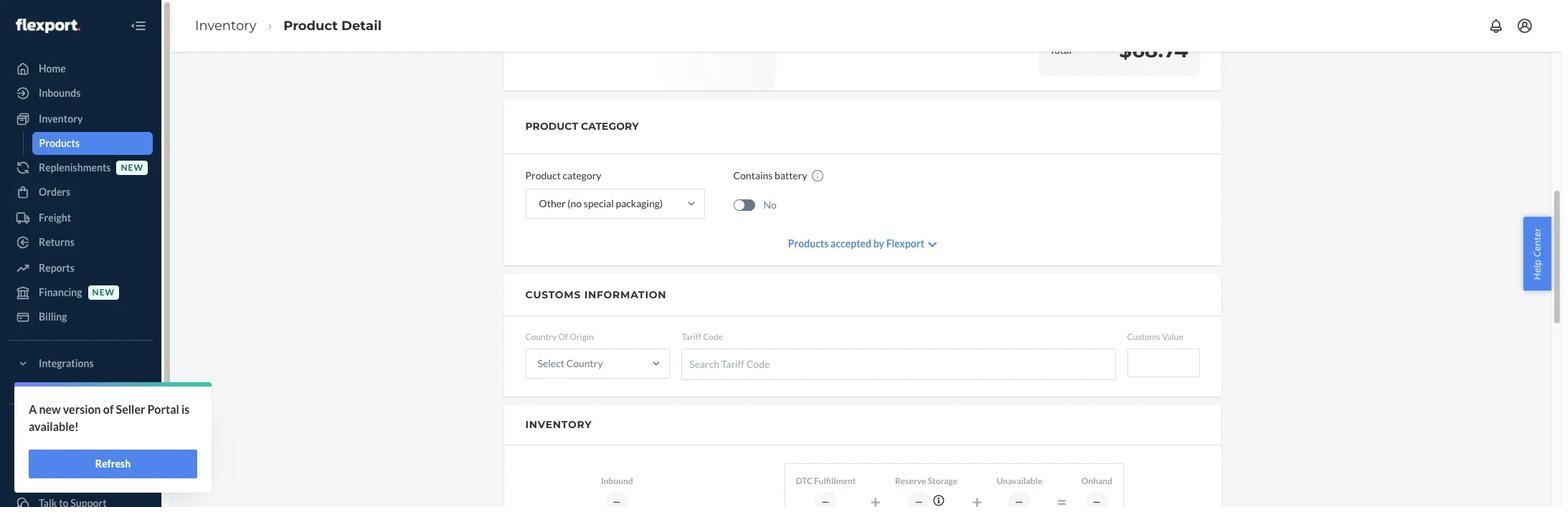 Task type: locate. For each thing, give the bounding box(es) containing it.
4 ― from the left
[[1015, 496, 1025, 507]]

search tariff code
[[690, 358, 770, 371]]

―
[[613, 496, 622, 507], [822, 496, 831, 507], [915, 496, 924, 507], [1015, 496, 1025, 507], [1093, 496, 1102, 507]]

3 ― from the left
[[915, 496, 924, 507]]

1 horizontal spatial country
[[567, 357, 603, 370]]

None text field
[[1128, 349, 1200, 377]]

1 horizontal spatial products
[[788, 237, 829, 250]]

― down the onhand
[[1093, 496, 1102, 507]]

1 vertical spatial customs
[[1128, 331, 1161, 342]]

reserve storage
[[895, 476, 958, 487]]

1 horizontal spatial new
[[92, 287, 115, 298]]

1 vertical spatial add
[[39, 448, 55, 459]]

add fast tag link
[[9, 445, 153, 462]]

select country
[[538, 357, 603, 370]]

fast left tags
[[39, 421, 58, 433]]

unavailable
[[997, 476, 1043, 487]]

seller
[[116, 403, 145, 416]]

tariff
[[682, 331, 702, 342], [722, 358, 745, 371]]

fast tags
[[39, 421, 79, 433]]

by
[[874, 237, 885, 250]]

0 vertical spatial inventory link
[[195, 18, 257, 33]]

home
[[39, 62, 66, 75]]

country
[[526, 331, 557, 342], [567, 357, 603, 370]]

product for product category
[[526, 169, 561, 181]]

customs
[[526, 288, 581, 301], [1128, 331, 1161, 342]]

help center button
[[1524, 217, 1552, 291]]

chevron down image
[[929, 240, 937, 250]]

1 horizontal spatial tariff
[[722, 358, 745, 371]]

reports
[[39, 262, 74, 274]]

0 vertical spatial product
[[284, 18, 338, 33]]

2 horizontal spatial inventory
[[526, 418, 592, 431]]

product
[[284, 18, 338, 33], [526, 169, 561, 181]]

new for financing
[[92, 287, 115, 298]]

tariff up search
[[682, 331, 702, 342]]

0 vertical spatial fast
[[39, 421, 58, 433]]

portal
[[148, 403, 179, 416]]

customs up country of origin
[[526, 288, 581, 301]]

0 vertical spatial code
[[703, 331, 723, 342]]

product inside breadcrumbs navigation
[[284, 18, 338, 33]]

a new version of seller portal is available!
[[29, 403, 190, 433]]

orders
[[39, 186, 70, 198]]

replenishments
[[39, 161, 111, 174]]

battery
[[775, 169, 808, 181]]

2 add from the top
[[39, 448, 55, 459]]

1 horizontal spatial code
[[747, 358, 770, 371]]

add up settings
[[39, 448, 55, 459]]

1 ― from the left
[[613, 496, 622, 507]]

1 vertical spatial inventory
[[39, 113, 83, 125]]

integration
[[56, 384, 100, 395]]

add for add integration
[[39, 384, 55, 395]]

0 vertical spatial tariff
[[682, 331, 702, 342]]

value
[[1163, 331, 1184, 342]]

inbounds link
[[9, 82, 153, 105]]

country down "origin" at bottom
[[567, 357, 603, 370]]

1 vertical spatial country
[[567, 357, 603, 370]]

freight link
[[9, 207, 153, 230]]

0 horizontal spatial product
[[284, 18, 338, 33]]

code up search
[[703, 331, 723, 342]]

new
[[121, 162, 143, 173], [92, 287, 115, 298], [39, 403, 61, 416]]

1 add from the top
[[39, 384, 55, 395]]

0 horizontal spatial inventory link
[[9, 108, 153, 131]]

add integration
[[39, 384, 100, 395]]

2 vertical spatial inventory
[[526, 418, 592, 431]]

add integration link
[[9, 381, 153, 398]]

country left 'of'
[[526, 331, 557, 342]]

0 horizontal spatial new
[[39, 403, 61, 416]]

0 vertical spatial add
[[39, 384, 55, 395]]

1 vertical spatial product
[[526, 169, 561, 181]]

0 vertical spatial products
[[39, 137, 80, 149]]

2 ― from the left
[[822, 496, 831, 507]]

code right search
[[747, 358, 770, 371]]

2 horizontal spatial new
[[121, 162, 143, 173]]

code
[[703, 331, 723, 342], [747, 358, 770, 371]]

dtc
[[796, 476, 813, 487]]

1 horizontal spatial inventory link
[[195, 18, 257, 33]]

tariff right search
[[722, 358, 745, 371]]

1 vertical spatial tariff
[[722, 358, 745, 371]]

onhand
[[1082, 476, 1113, 487]]

fast
[[39, 421, 58, 433], [56, 448, 73, 459]]

add left integration
[[39, 384, 55, 395]]

1 horizontal spatial customs
[[1128, 331, 1161, 342]]

customs information
[[526, 288, 667, 301]]

1 horizontal spatial inventory
[[195, 18, 257, 33]]

inventory
[[195, 18, 257, 33], [39, 113, 83, 125], [526, 418, 592, 431]]

inventory link
[[195, 18, 257, 33], [9, 108, 153, 131]]

― for dtc fulfillment
[[822, 496, 831, 507]]

0 horizontal spatial tariff
[[682, 331, 702, 342]]

0 horizontal spatial customs
[[526, 288, 581, 301]]

0 horizontal spatial products
[[39, 137, 80, 149]]

1 vertical spatial inventory link
[[9, 108, 153, 131]]

reports link
[[9, 257, 153, 280]]

breadcrumbs navigation
[[184, 5, 393, 47]]

version
[[63, 403, 101, 416]]

new down "products" link
[[121, 162, 143, 173]]

tag
[[74, 448, 87, 459]]

― for onhand
[[1093, 496, 1102, 507]]

tariff code
[[682, 331, 723, 342]]

settings link
[[9, 468, 153, 491]]

add
[[39, 384, 55, 395], [39, 448, 55, 459]]

0 vertical spatial country
[[526, 331, 557, 342]]

― left info circle icon
[[915, 496, 924, 507]]

fast left the tag
[[56, 448, 73, 459]]

2 vertical spatial new
[[39, 403, 61, 416]]

1 vertical spatial new
[[92, 287, 115, 298]]

products
[[39, 137, 80, 149], [788, 237, 829, 250]]

product detail link
[[284, 18, 382, 33]]

new down reports link
[[92, 287, 115, 298]]

0 horizontal spatial country
[[526, 331, 557, 342]]

category
[[581, 120, 639, 133]]

products left accepted on the right of page
[[788, 237, 829, 250]]

country of origin
[[526, 331, 594, 342]]

new for replenishments
[[121, 162, 143, 173]]

0 vertical spatial customs
[[526, 288, 581, 301]]

flexport logo image
[[16, 18, 80, 33]]

product left detail
[[284, 18, 338, 33]]

0 horizontal spatial code
[[703, 331, 723, 342]]

inbound
[[601, 476, 633, 487]]

returns
[[39, 236, 75, 248]]

new right a
[[39, 403, 61, 416]]

a
[[29, 403, 37, 416]]

product up the other
[[526, 169, 561, 181]]

product category
[[526, 120, 639, 133]]

integrations button
[[9, 352, 153, 375]]

1 vertical spatial products
[[788, 237, 829, 250]]

1 vertical spatial fast
[[56, 448, 73, 459]]

products link
[[32, 132, 153, 155]]

total
[[1050, 44, 1072, 56]]

0 vertical spatial inventory
[[195, 18, 257, 33]]

5 ― from the left
[[1093, 496, 1102, 507]]

of
[[559, 331, 568, 342]]

0 horizontal spatial inventory
[[39, 113, 83, 125]]

customs for customs value
[[1128, 331, 1161, 342]]

― down unavailable
[[1015, 496, 1025, 507]]

0 vertical spatial new
[[121, 162, 143, 173]]

customs left value
[[1128, 331, 1161, 342]]

inbounds
[[39, 87, 81, 99]]

― down "dtc fulfillment"
[[822, 496, 831, 507]]

products for products
[[39, 137, 80, 149]]

other
[[539, 197, 566, 209]]

tags
[[60, 421, 79, 433]]

1 horizontal spatial product
[[526, 169, 561, 181]]

billing link
[[9, 306, 153, 329]]

search
[[690, 358, 720, 371]]

― down inbound
[[613, 496, 622, 507]]

products up replenishments
[[39, 137, 80, 149]]

billing
[[39, 311, 67, 323]]



Task type: describe. For each thing, give the bounding box(es) containing it.
1 vertical spatial code
[[747, 358, 770, 371]]

is
[[182, 403, 190, 416]]

available!
[[29, 420, 79, 433]]

products for products accepted by flexport
[[788, 237, 829, 250]]

customs value
[[1128, 331, 1184, 342]]

fast inside dropdown button
[[39, 421, 58, 433]]

products accepted by flexport
[[788, 237, 925, 250]]

open notifications image
[[1488, 17, 1506, 34]]

information
[[585, 288, 667, 301]]

― for inbound
[[613, 496, 622, 507]]

help center
[[1532, 228, 1545, 280]]

category
[[563, 169, 602, 181]]

(no
[[568, 197, 582, 209]]

refresh
[[95, 458, 131, 470]]

product detail
[[284, 18, 382, 33]]

refresh button
[[29, 450, 197, 479]]

accepted
[[831, 237, 872, 250]]

product category
[[526, 169, 602, 181]]

customs for customs information
[[526, 288, 581, 301]]

center
[[1532, 228, 1545, 257]]

inventory inside breadcrumbs navigation
[[195, 18, 257, 33]]

storage
[[928, 476, 958, 487]]

home link
[[9, 57, 153, 80]]

freight
[[39, 212, 71, 224]]

no
[[764, 199, 777, 211]]

settings
[[39, 473, 75, 485]]

$68.74
[[1120, 38, 1189, 62]]

reserve
[[895, 476, 927, 487]]

contains battery
[[734, 169, 808, 181]]

close navigation image
[[130, 17, 147, 34]]

other (no special packaging)
[[539, 197, 663, 209]]

select
[[538, 357, 565, 370]]

fast tags button
[[9, 416, 153, 439]]

integrations
[[39, 357, 94, 370]]

― for reserve storage
[[915, 496, 924, 507]]

special
[[584, 197, 614, 209]]

add for add fast tag
[[39, 448, 55, 459]]

of
[[103, 403, 114, 416]]

orders link
[[9, 181, 153, 204]]

― for unavailable
[[1015, 496, 1025, 507]]

dtc fulfillment
[[796, 476, 856, 487]]

contains
[[734, 169, 773, 181]]

detail
[[342, 18, 382, 33]]

returns link
[[9, 231, 153, 254]]

open account menu image
[[1517, 17, 1534, 34]]

info circle image
[[934, 495, 945, 506]]

add fast tag
[[39, 448, 87, 459]]

packaging)
[[616, 197, 663, 209]]

product
[[526, 120, 578, 133]]

fulfillment
[[815, 476, 856, 487]]

origin
[[570, 331, 594, 342]]

new inside a new version of seller portal is available!
[[39, 403, 61, 416]]

help
[[1532, 259, 1545, 280]]

financing
[[39, 286, 82, 299]]

flexport
[[887, 237, 925, 250]]

product for product detail
[[284, 18, 338, 33]]



Task type: vqa. For each thing, say whether or not it's contained in the screenshot.
the left New
yes



